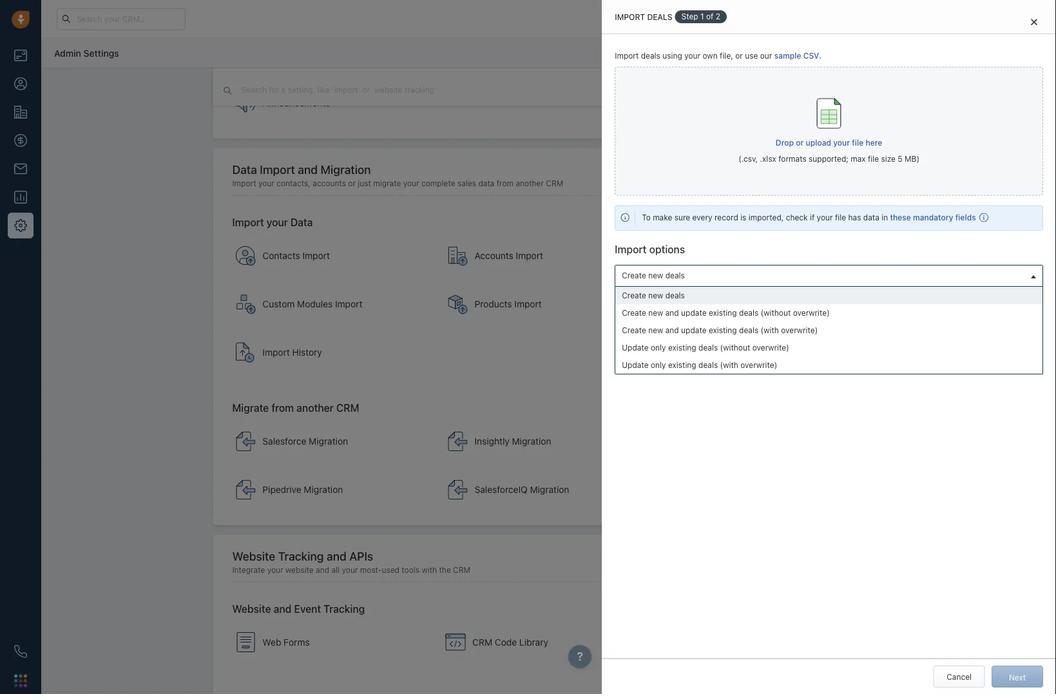 Task type: locate. For each thing, give the bounding box(es) containing it.
to
[[642, 213, 651, 222]]

tracking
[[278, 550, 324, 563], [324, 603, 365, 616]]

file left size
[[869, 155, 880, 164]]

import your data
[[232, 217, 313, 229]]

overwrite)
[[794, 308, 830, 317], [782, 326, 818, 335], [753, 343, 790, 352], [741, 361, 778, 370]]

update only existing deals (without overwrite) option
[[616, 339, 1043, 356]]

migrate
[[374, 179, 401, 188]]

data import and migration import your contacts, accounts or just migrate your complete sales data from another crm
[[232, 163, 564, 188]]

cancel button
[[934, 666, 986, 688]]

0 horizontal spatial (without
[[721, 343, 751, 352]]

your for your file has data in these mandatory fields
[[817, 213, 833, 222]]

users import
[[687, 299, 741, 310]]

website tracking and apis integrate your website and all your most-used tools with the crm
[[232, 550, 471, 575]]

skip
[[633, 296, 649, 305]]

list box
[[616, 287, 1043, 374]]

1 vertical spatial in
[[882, 213, 889, 222]]

id
[[832, 296, 840, 305]]

your
[[685, 51, 701, 60], [834, 138, 851, 147], [259, 179, 275, 188], [403, 179, 420, 188], [267, 217, 288, 229], [267, 566, 284, 575], [342, 566, 358, 575]]

(.csv, .xlsx formats supported; max file size 5 mb)
[[739, 155, 920, 164]]

create inside dropdown button
[[622, 271, 647, 280]]

0 horizontal spatial data
[[232, 163, 257, 177]]

migration for insightly migration
[[512, 436, 552, 447]]

1 vertical spatial another
[[297, 402, 334, 415]]

integrate
[[232, 566, 265, 575]]

or left use
[[736, 51, 743, 60]]

migration up "accounts"
[[321, 163, 371, 177]]

and for create new and update existing deals (without overwrite)
[[666, 308, 679, 317]]

0 horizontal spatial from
[[272, 402, 294, 415]]

2 create from the top
[[622, 291, 647, 300]]

phone image
[[14, 645, 27, 658]]

2 horizontal spatial or
[[797, 138, 804, 147]]

migrate from another crm
[[232, 402, 359, 415]]

0 vertical spatial create new deals
[[622, 271, 685, 280]]

in left 21
[[755, 15, 761, 23]]

create for the create new and update existing deals (with overwrite) option
[[622, 326, 647, 335]]

1 horizontal spatial data
[[864, 213, 880, 222]]

2 vertical spatial or
[[348, 179, 356, 188]]

tracking up website
[[278, 550, 324, 563]]

if
[[811, 213, 815, 222]]

salesforceiq migration
[[475, 485, 570, 495]]

1 horizontal spatial another
[[516, 179, 544, 188]]

migration right salesforceiq
[[530, 485, 570, 495]]

by
[[742, 296, 751, 305]]

1 vertical spatial website
[[232, 603, 271, 616]]

create up gary
[[622, 326, 647, 335]]

create up sales
[[622, 291, 647, 300]]

data inside import options dialog
[[864, 213, 880, 222]]

4 create from the top
[[622, 326, 647, 335]]

1 horizontal spatial in
[[882, 213, 889, 222]]

another
[[516, 179, 544, 188], [297, 402, 334, 415]]

1 horizontal spatial from
[[497, 179, 514, 188]]

data right has
[[864, 213, 880, 222]]

data
[[232, 163, 257, 177], [291, 217, 313, 229]]

deals
[[648, 12, 673, 21], [641, 51, 661, 60], [666, 271, 685, 280], [666, 291, 685, 300], [740, 308, 759, 317], [720, 321, 740, 330], [740, 326, 759, 335], [699, 343, 718, 352], [699, 361, 718, 370]]

and up all
[[327, 550, 347, 563]]

1 horizontal spatial or
[[736, 51, 743, 60]]

salesforce
[[263, 436, 307, 447]]

0 horizontal spatial or
[[348, 179, 356, 188]]

and for create new and update existing deals (with overwrite)
[[666, 326, 679, 335]]

import right "contacts"
[[303, 251, 330, 261]]

existing down update only existing deals (without overwrite)
[[669, 361, 697, 370]]

only
[[651, 343, 666, 352], [651, 361, 666, 370]]

salesforceiq
[[475, 485, 528, 495]]

migration right 'pipedrive'
[[304, 485, 343, 495]]

share news with your team without stepping away from the crm image
[[236, 93, 256, 114]]

and inside data import and migration import your contacts, accounts or just migrate your complete sales data from another crm
[[298, 163, 318, 177]]

21
[[763, 15, 771, 23]]

existing down 'automatically'
[[709, 308, 737, 317]]

1 vertical spatial (with
[[721, 361, 739, 370]]

data right sales
[[479, 179, 495, 188]]

2 update from the top
[[682, 326, 707, 335]]

freshsales
[[790, 296, 830, 305]]

make
[[653, 213, 673, 222]]

0 vertical spatial update
[[622, 343, 649, 352]]

announcements link
[[229, 81, 436, 126]]

using
[[663, 51, 683, 60]]

import deals using your own file, or use our sample csv .
[[615, 51, 822, 60]]

existing inside create new and update existing deals (without overwrite) option
[[709, 308, 737, 317]]

2 update from the top
[[622, 361, 649, 370]]

crm code library
[[473, 637, 549, 648]]

create new and update existing deals (with overwrite) option
[[616, 322, 1043, 339]]

1 vertical spatial update
[[622, 361, 649, 370]]

2 new from the top
[[649, 291, 664, 300]]

trial
[[722, 15, 735, 23]]

your right migrate
[[403, 179, 420, 188]]

your left trial
[[704, 15, 720, 23]]

1 vertical spatial create new deals
[[622, 291, 685, 300]]

(.csv,
[[739, 155, 758, 164]]

migration right 'insightly'
[[512, 436, 552, 447]]

create new deals down import your deals using csv or xlsx files (sample csv available) icon
[[622, 271, 685, 280]]

update up unassigned
[[682, 308, 707, 317]]

apis
[[350, 550, 374, 563]]

2 only from the top
[[651, 361, 666, 370]]

sales owner for unassigned deals
[[615, 321, 740, 330]]

only down for
[[651, 343, 666, 352]]

4 new from the top
[[649, 326, 664, 335]]

1 create from the top
[[622, 271, 647, 280]]

and left event
[[274, 603, 292, 616]]

1 update from the top
[[622, 343, 649, 352]]

1 vertical spatial (without
[[721, 343, 751, 352]]

1 only from the top
[[651, 343, 666, 352]]

0 vertical spatial data
[[232, 163, 257, 177]]

drop or upload your file here
[[776, 138, 883, 147]]

Search for a setting, like 'import' or 'website tracking' text field
[[240, 84, 501, 96]]

existing down sales owner for unassigned deals
[[669, 343, 697, 352]]

1 vertical spatial tracking
[[324, 603, 365, 616]]

data up import your data
[[232, 163, 257, 177]]

0 vertical spatial (without
[[761, 308, 791, 317]]

and up contacts,
[[298, 163, 318, 177]]

2 horizontal spatial file
[[869, 155, 880, 164]]

import your users using csv or xlsx files (sample csv available) image
[[660, 294, 681, 315]]

0 vertical spatial your
[[704, 15, 720, 23]]

0 vertical spatial another
[[516, 179, 544, 188]]

and left all
[[316, 566, 330, 575]]

migration right salesforce
[[309, 436, 348, 447]]

import right accounts
[[516, 251, 544, 261]]

from inside data import and migration import your contacts, accounts or just migrate your complete sales data from another crm
[[497, 179, 514, 188]]

and for website tracking and apis integrate your website and all your most-used tools with the crm
[[327, 550, 347, 563]]

1 vertical spatial your
[[817, 213, 833, 222]]

(without inside create new and update existing deals (without overwrite) option
[[761, 308, 791, 317]]

freshworks switcher image
[[14, 675, 27, 688]]

1 website from the top
[[232, 550, 275, 563]]

create new and update existing deals (without overwrite) option
[[616, 304, 1043, 322]]

another right sales
[[516, 179, 544, 188]]

here
[[866, 138, 883, 147]]

or inside drop or upload your file here button
[[797, 138, 804, 147]]

2 create new deals from the top
[[622, 291, 685, 300]]

your for your trial ends in 21 days
[[704, 15, 720, 23]]

in
[[755, 15, 761, 23], [882, 213, 889, 222]]

phone element
[[8, 639, 34, 665]]

from right the migrate
[[272, 402, 294, 415]]

website
[[286, 566, 314, 575]]

most-
[[360, 566, 382, 575]]

use
[[746, 51, 759, 60]]

drop or upload your file here button
[[776, 132, 883, 154]]

insightly migration
[[475, 436, 552, 447]]

create new deals inside dropdown button
[[622, 271, 685, 280]]

from right sales
[[497, 179, 514, 188]]

contacts,
[[277, 179, 311, 188]]

1 new from the top
[[649, 271, 664, 280]]

0 vertical spatial only
[[651, 343, 666, 352]]

3 create from the top
[[622, 308, 647, 317]]

import left step
[[615, 12, 646, 21]]

existing down create new and update existing deals (without overwrite)
[[709, 326, 737, 335]]

migrate
[[232, 402, 269, 415]]

1 horizontal spatial (without
[[761, 308, 791, 317]]

create up skip
[[622, 271, 647, 280]]

import
[[615, 12, 646, 21], [615, 51, 639, 60], [260, 163, 295, 177], [232, 179, 256, 188], [232, 217, 264, 229], [615, 243, 647, 256], [303, 251, 330, 261], [516, 251, 544, 261], [335, 299, 363, 310], [515, 299, 542, 310], [714, 299, 741, 310], [263, 348, 290, 358]]

data inside data import and migration import your contacts, accounts or just migrate your complete sales data from another crm
[[232, 163, 257, 177]]

update for (with
[[682, 326, 707, 335]]

or
[[736, 51, 743, 60], [797, 138, 804, 147], [348, 179, 356, 188]]

options
[[650, 243, 686, 256]]

create new deals option
[[616, 287, 1043, 304]]

(with down matching
[[761, 326, 779, 335]]

1 horizontal spatial (with
[[761, 326, 779, 335]]

these
[[891, 213, 912, 222]]

(with down gary orlando button
[[721, 361, 739, 370]]

file
[[853, 138, 864, 147], [869, 155, 880, 164], [836, 213, 847, 222]]

existing inside update only existing deals (with overwrite) option
[[669, 361, 697, 370]]

3 new from the top
[[649, 308, 664, 317]]

settings
[[84, 48, 119, 58]]

0 horizontal spatial file
[[836, 213, 847, 222]]

0 vertical spatial update
[[682, 308, 707, 317]]

with
[[422, 566, 437, 575]]

0 horizontal spatial in
[[755, 15, 761, 23]]

orlando
[[642, 337, 671, 346]]

admin
[[54, 48, 81, 58]]

1 vertical spatial update
[[682, 326, 707, 335]]

and down duplicates
[[666, 308, 679, 317]]

only for update only existing deals (with overwrite)
[[651, 361, 666, 370]]

0 horizontal spatial data
[[479, 179, 495, 188]]

import down import deals
[[615, 51, 639, 60]]

0 vertical spatial in
[[755, 15, 761, 23]]

freshsales id button
[[787, 293, 852, 307]]

your up (.csv, .xlsx formats supported; max file size 5 mb)
[[834, 138, 851, 147]]

website
[[232, 550, 275, 563], [232, 603, 271, 616]]

create new deals inside option
[[622, 291, 685, 300]]

website inside the website tracking and apis integrate your website and all your most-used tools with the crm
[[232, 550, 275, 563]]

your right if
[[817, 213, 833, 222]]

in left these
[[882, 213, 889, 222]]

update down sales
[[622, 343, 649, 352]]

0 vertical spatial (with
[[761, 326, 779, 335]]

update up update only existing deals (without overwrite)
[[682, 326, 707, 335]]

(without down create new and update existing deals (with overwrite)
[[721, 343, 751, 352]]

another up salesforce migration
[[297, 402, 334, 415]]

update
[[682, 308, 707, 317], [682, 326, 707, 335]]

1 vertical spatial or
[[797, 138, 804, 147]]

automatically
[[691, 296, 740, 305]]

or left just at the top of page
[[348, 179, 356, 188]]

0 vertical spatial from
[[497, 179, 514, 188]]

list box containing create new deals
[[616, 287, 1043, 374]]

0 vertical spatial tracking
[[278, 550, 324, 563]]

tracking up web forms link
[[324, 603, 365, 616]]

1 vertical spatial data
[[864, 213, 880, 222]]

file left here
[[853, 138, 864, 147]]

1 horizontal spatial file
[[853, 138, 864, 147]]

data up contacts import
[[291, 217, 313, 229]]

2
[[716, 12, 721, 21]]

1 horizontal spatial your
[[817, 213, 833, 222]]

create down skip
[[622, 308, 647, 317]]

0 vertical spatial data
[[479, 179, 495, 188]]

data
[[479, 179, 495, 188], [864, 213, 880, 222]]

website up integrate
[[232, 550, 275, 563]]

0 horizontal spatial (with
[[721, 361, 739, 370]]

in inside import options dialog
[[882, 213, 889, 222]]

0 vertical spatial or
[[736, 51, 743, 60]]

0 horizontal spatial your
[[704, 15, 720, 23]]

imported,
[[749, 213, 784, 222]]

only down orlando
[[651, 361, 666, 370]]

and up orlando
[[666, 326, 679, 335]]

import your products using csv or xlsx files (sample csv available) image
[[448, 294, 468, 315]]

1 vertical spatial file
[[869, 155, 880, 164]]

1 vertical spatial only
[[651, 361, 666, 370]]

products import
[[475, 299, 542, 310]]

import left by
[[714, 299, 741, 310]]

update for update only existing deals (with overwrite)
[[622, 361, 649, 370]]

sample csv link
[[775, 51, 820, 60]]

and
[[298, 163, 318, 177], [666, 308, 679, 317], [666, 326, 679, 335], [327, 550, 347, 563], [316, 566, 330, 575], [274, 603, 292, 616]]

2 vertical spatial file
[[836, 213, 847, 222]]

or right drop
[[797, 138, 804, 147]]

update down gary
[[622, 361, 649, 370]]

create new deals up owner
[[622, 291, 685, 300]]

of
[[707, 12, 714, 21]]

1 update from the top
[[682, 308, 707, 317]]

website up automatically create contacts when website visitors sign up icon
[[232, 603, 271, 616]]

import options
[[615, 243, 686, 256]]

mb)
[[905, 155, 920, 164]]

new for create new deals option
[[649, 291, 664, 300]]

new
[[649, 271, 664, 280], [649, 291, 664, 300], [649, 308, 664, 317], [649, 326, 664, 335]]

existing inside the create new and update existing deals (with overwrite) option
[[709, 326, 737, 335]]

2 website from the top
[[232, 603, 271, 616]]

0 vertical spatial website
[[232, 550, 275, 563]]

your inside import options dialog
[[817, 213, 833, 222]]

1 create new deals from the top
[[622, 271, 685, 280]]

(without down matching
[[761, 308, 791, 317]]

1 vertical spatial data
[[291, 217, 313, 229]]

file left has
[[836, 213, 847, 222]]

contacts
[[263, 251, 300, 261]]

5
[[898, 155, 903, 164]]

0 vertical spatial file
[[853, 138, 864, 147]]



Task type: describe. For each thing, give the bounding box(es) containing it.
the
[[439, 566, 451, 575]]

unassigned
[[675, 321, 718, 330]]

create for create new deals option
[[622, 291, 647, 300]]

migration inside data import and migration import your contacts, accounts or just migrate your complete sales data from another crm
[[321, 163, 371, 177]]

accounts
[[475, 251, 514, 261]]

and for data import and migration import your contacts, accounts or just migrate your complete sales data from another crm
[[298, 163, 318, 177]]

contacts import
[[263, 251, 330, 261]]

crm inside data import and migration import your contacts, accounts or just migrate your complete sales data from another crm
[[546, 179, 564, 188]]

skip duplicates automatically by matching
[[633, 296, 787, 305]]

create new deals button
[[615, 265, 1044, 287]]

create new deals for "list box" containing create new deals
[[622, 291, 685, 300]]

our
[[761, 51, 773, 60]]

new for create new and update existing deals (without overwrite) option
[[649, 308, 664, 317]]

migration for salesforce migration
[[309, 436, 348, 447]]

bring all your sales data from salesforce using a zip file image
[[236, 432, 256, 452]]

used
[[382, 566, 400, 575]]

crm code library link
[[439, 620, 646, 665]]

import right products
[[515, 299, 542, 310]]

csv
[[804, 51, 820, 60]]

step 1 of 2
[[682, 12, 721, 21]]

website and event tracking
[[232, 603, 365, 616]]

max
[[851, 155, 866, 164]]

create new and update existing deals (without overwrite)
[[622, 308, 830, 317]]

crm inside crm code library "link"
[[473, 637, 493, 648]]

modules
[[297, 299, 333, 310]]

your left 'own'
[[685, 51, 701, 60]]

size
[[882, 155, 896, 164]]

import options dialog
[[602, 0, 1057, 694]]

.
[[820, 51, 822, 60]]

all
[[332, 566, 340, 575]]

(without inside update only existing deals (without overwrite) option
[[721, 343, 751, 352]]

supported;
[[809, 155, 849, 164]]

gary orlando
[[622, 337, 671, 346]]

products
[[475, 299, 512, 310]]

your file has data in these mandatory fields
[[817, 213, 977, 222]]

days
[[773, 15, 789, 23]]

your up "contacts"
[[267, 217, 288, 229]]

accounts
[[313, 179, 346, 188]]

create for create new and update existing deals (without overwrite) option
[[622, 308, 647, 317]]

sales
[[615, 321, 635, 330]]

keep track of every import you've ever done, with record-level details image
[[236, 343, 256, 363]]

freshsales id
[[790, 296, 840, 305]]

mandatory
[[914, 213, 954, 222]]

announcements
[[263, 98, 330, 109]]

file inside button
[[853, 138, 864, 147]]

website for tracking
[[232, 550, 275, 563]]

your trial ends in 21 days
[[704, 15, 789, 23]]

duplicates
[[651, 296, 689, 305]]

bring all your sales data from salesforceiq using a zip file image
[[448, 480, 468, 501]]

list box inside import options dialog
[[616, 287, 1043, 374]]

fields
[[956, 213, 977, 222]]

data inside data import and migration import your contacts, accounts or just migrate your complete sales data from another crm
[[479, 179, 495, 188]]

custom modules import
[[263, 299, 363, 310]]

1 vertical spatial from
[[272, 402, 294, 415]]

formats
[[779, 155, 807, 164]]

salesforce migration
[[263, 436, 348, 447]]

admin settings
[[54, 48, 119, 58]]

existing inside update only existing deals (without overwrite) option
[[669, 343, 697, 352]]

your left website
[[267, 566, 284, 575]]

update for update only existing deals (without overwrite)
[[622, 343, 649, 352]]

.xlsx
[[761, 155, 777, 164]]

update for (without
[[682, 308, 707, 317]]

just
[[358, 179, 371, 188]]

pipedrive
[[263, 485, 302, 495]]

matching
[[753, 296, 787, 305]]

library
[[520, 637, 549, 648]]

Search your CRM... text field
[[57, 8, 186, 30]]

create new deals for create new deals dropdown button
[[622, 271, 685, 280]]

owner
[[638, 321, 661, 330]]

these mandatory fields link
[[891, 213, 977, 222]]

a set of code libraries to add, track and update contacts image
[[446, 633, 466, 653]]

import up import your contacts using csv or xlsx files (sample csv available) icon
[[232, 217, 264, 229]]

new inside dropdown button
[[649, 271, 664, 280]]

update only existing deals (with overwrite)
[[622, 361, 778, 370]]

import your deals using csv or xlsx files (sample csv available) image
[[660, 246, 681, 267]]

migration for salesforceiq migration
[[530, 485, 570, 495]]

tracking inside the website tracking and apis integrate your website and all your most-used tools with the crm
[[278, 550, 324, 563]]

another inside data import and migration import your contacts, accounts or just migrate your complete sales data from another crm
[[516, 179, 544, 188]]

has
[[849, 213, 862, 222]]

to make sure every record is imported, check if
[[642, 213, 815, 222]]

is
[[741, 213, 747, 222]]

tools
[[402, 566, 420, 575]]

web
[[263, 637, 281, 648]]

file,
[[720, 51, 734, 60]]

your inside drop or upload your file here button
[[834, 138, 851, 147]]

bring all your sales data from insightly using a zip file image
[[448, 432, 468, 452]]

bring all your sales data from pipedrive using a zip file image
[[236, 480, 256, 501]]

deals inside dropdown button
[[666, 271, 685, 280]]

custom
[[263, 299, 295, 310]]

sample
[[775, 51, 802, 60]]

only for update only existing deals (without overwrite)
[[651, 343, 666, 352]]

new for the create new and update existing deals (with overwrite) option
[[649, 326, 664, 335]]

every
[[693, 213, 713, 222]]

import down to on the top of page
[[615, 243, 647, 256]]

import up import your data
[[232, 179, 256, 188]]

migration for pipedrive migration
[[304, 485, 343, 495]]

import right keep track of every import you've ever done, with record-level details icon
[[263, 348, 290, 358]]

accounts import
[[475, 251, 544, 261]]

event
[[294, 603, 321, 616]]

import deals
[[615, 12, 673, 21]]

cancel
[[947, 673, 972, 682]]

for
[[663, 321, 673, 330]]

close image
[[1032, 18, 1038, 25]]

import your contacts using csv or xlsx files (sample csv available) image
[[236, 246, 256, 267]]

users
[[687, 299, 711, 310]]

forms
[[284, 637, 310, 648]]

import your accounts using csv or xlsx files (sample csv available) image
[[448, 246, 468, 267]]

website for and
[[232, 603, 271, 616]]

your left contacts,
[[259, 179, 275, 188]]

or inside data import and migration import your contacts, accounts or just migrate your complete sales data from another crm
[[348, 179, 356, 188]]

import history link
[[229, 330, 436, 376]]

import your custom modules using csv or xlsx files (sample csv available) image
[[236, 294, 256, 315]]

own
[[703, 51, 718, 60]]

your right all
[[342, 566, 358, 575]]

sure
[[675, 213, 691, 222]]

complete
[[422, 179, 456, 188]]

upload
[[806, 138, 832, 147]]

automatically create contacts when website visitors sign up image
[[236, 633, 256, 653]]

import up contacts,
[[260, 163, 295, 177]]

1
[[701, 12, 705, 21]]

create new and update existing deals (with overwrite)
[[622, 326, 818, 335]]

import right modules
[[335, 299, 363, 310]]

crm inside the website tracking and apis integrate your website and all your most-used tools with the crm
[[453, 566, 471, 575]]

pipedrive migration
[[263, 485, 343, 495]]

0 horizontal spatial another
[[297, 402, 334, 415]]

code
[[495, 637, 517, 648]]

update only existing deals (with overwrite) option
[[616, 356, 1043, 374]]

1 horizontal spatial data
[[291, 217, 313, 229]]

drop
[[776, 138, 794, 147]]



Task type: vqa. For each thing, say whether or not it's contained in the screenshot.
12 to the top
no



